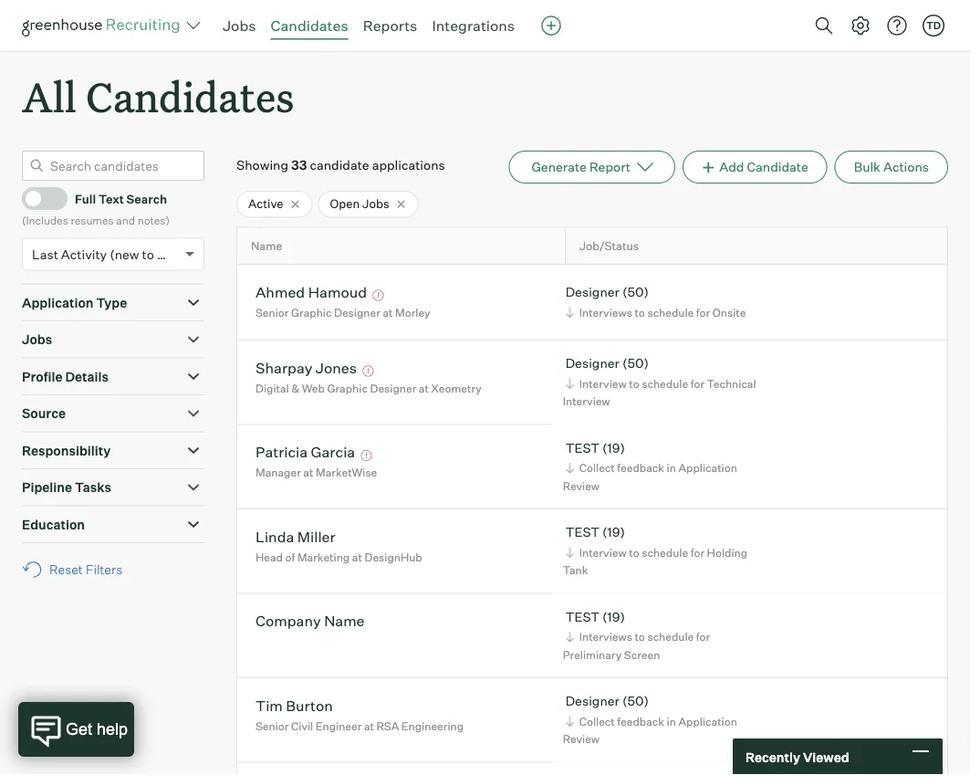 Task type: vqa. For each thing, say whether or not it's contained in the screenshot.
Cancel
no



Task type: describe. For each thing, give the bounding box(es) containing it.
tasks
[[75, 480, 111, 496]]

designer (50) interview to schedule for technical interview
[[563, 355, 757, 408]]

tim
[[256, 697, 283, 715]]

bulk actions
[[855, 159, 930, 175]]

profile details
[[22, 369, 109, 385]]

1 vertical spatial interview
[[563, 395, 611, 408]]

generate report button
[[509, 151, 676, 184]]

open
[[330, 197, 360, 211]]

(50) for sharpay jones
[[623, 355, 649, 371]]

sharpay jones
[[256, 359, 357, 377]]

td
[[927, 19, 942, 32]]

integrations link
[[432, 16, 515, 35]]

engineer
[[316, 719, 362, 733]]

technical
[[707, 377, 757, 391]]

tim burton senior civil engineer at rsa engineering
[[256, 697, 464, 733]]

activity
[[61, 246, 107, 262]]

senior graphic designer at morley
[[256, 306, 431, 319]]

search image
[[814, 15, 836, 37]]

interviews to schedule for preliminary screen link
[[563, 629, 711, 664]]

last activity (new to old) option
[[32, 246, 181, 262]]

reports
[[363, 16, 418, 35]]

source
[[22, 406, 66, 422]]

company name link
[[256, 612, 365, 633]]

recently
[[746, 749, 801, 765]]

marketwise
[[316, 466, 377, 480]]

(19) for test (19) interviews to schedule for preliminary screen
[[603, 609, 626, 625]]

burton
[[286, 697, 333, 715]]

garcia
[[311, 443, 355, 461]]

review for test
[[563, 479, 600, 493]]

all
[[22, 69, 77, 123]]

reset
[[49, 562, 83, 578]]

patricia
[[256, 443, 308, 461]]

application for designer
[[679, 715, 738, 729]]

(includes
[[22, 213, 68, 227]]

(50) for ahmed hamoud
[[623, 284, 649, 300]]

notes)
[[138, 213, 170, 227]]

designer (50) collect feedback in application review
[[563, 693, 738, 746]]

applications
[[372, 157, 445, 173]]

senior inside 'tim burton senior civil engineer at rsa engineering'
[[256, 719, 289, 733]]

td button
[[923, 15, 945, 37]]

1 vertical spatial graphic
[[327, 381, 368, 395]]

checkmark image
[[30, 192, 44, 204]]

search
[[127, 191, 167, 206]]

designer for designer (50) interview to schedule for technical interview
[[566, 355, 620, 371]]

designer for designer (50) interviews to schedule for onsite
[[566, 284, 620, 300]]

tank
[[563, 564, 589, 577]]

bulk
[[855, 159, 881, 175]]

test (19) collect feedback in application review
[[563, 440, 738, 493]]

at for &
[[419, 381, 429, 395]]

designer down sharpay jones has been in technical interview for more than 14 days icon
[[370, 381, 417, 395]]

to for designer (50) interview to schedule for technical interview
[[629, 377, 640, 391]]

at down patricia garcia link
[[304, 466, 314, 480]]

0 vertical spatial graphic
[[291, 306, 332, 319]]

collect for test
[[580, 461, 615, 475]]

rsa
[[377, 719, 399, 733]]

designer down ahmed hamoud has been in onsite for more than 21 days icon
[[334, 306, 381, 319]]

all candidates
[[22, 69, 294, 123]]

sharpay
[[256, 359, 313, 377]]

&
[[292, 381, 300, 395]]

candidate reports are now available! apply filters and select "view in app" element
[[509, 151, 676, 184]]

0 vertical spatial application
[[22, 295, 94, 311]]

schedule for designer (50) interview to schedule for technical interview
[[642, 377, 689, 391]]

designer for designer (50) collect feedback in application review
[[566, 693, 620, 709]]

holding
[[707, 546, 748, 560]]

education
[[22, 517, 85, 533]]

active
[[248, 197, 284, 211]]

2 vertical spatial jobs
[[22, 332, 52, 348]]

add candidate link
[[683, 151, 828, 184]]

responsibility
[[22, 443, 111, 459]]

candidate
[[747, 159, 809, 175]]

test for test (19) interviews to schedule for preliminary screen
[[566, 609, 600, 625]]

head
[[256, 550, 283, 564]]

to for test (19) interview to schedule for holding tank
[[629, 546, 640, 560]]

reports link
[[363, 16, 418, 35]]

schedule for test (19) interviews to schedule for preliminary screen
[[648, 630, 694, 644]]

morley
[[395, 306, 431, 319]]

recently viewed
[[746, 749, 850, 765]]

full text search (includes resumes and notes)
[[22, 191, 170, 227]]

sharpay jones has been in technical interview for more than 14 days image
[[360, 366, 377, 377]]

open jobs
[[330, 197, 390, 211]]

patricia garcia has been in application review for more than 5 days image
[[359, 450, 375, 461]]

and
[[116, 213, 135, 227]]

details
[[65, 369, 109, 385]]

designhub
[[365, 550, 423, 564]]

sharpay jones link
[[256, 359, 357, 380]]

viewed
[[804, 749, 850, 765]]

generate report
[[532, 159, 631, 175]]

hamoud
[[308, 283, 367, 301]]

ahmed hamoud
[[256, 283, 367, 301]]

patricia garcia
[[256, 443, 355, 461]]

for for designer (50) interviews to schedule for onsite
[[697, 306, 711, 319]]

in for (50)
[[667, 715, 677, 729]]

1 vertical spatial candidates
[[86, 69, 294, 123]]

patricia garcia link
[[256, 443, 355, 464]]

application type
[[22, 295, 127, 311]]

td button
[[920, 11, 949, 40]]



Task type: locate. For each thing, give the bounding box(es) containing it.
bulk actions link
[[835, 151, 949, 184]]

full
[[75, 191, 96, 206]]

resumes
[[71, 213, 114, 227]]

test (19) interviews to schedule for preliminary screen
[[563, 609, 711, 662]]

preliminary
[[563, 648, 622, 662]]

xeometry
[[432, 381, 482, 395]]

1 vertical spatial feedback
[[618, 715, 665, 729]]

interviews inside "test (19) interviews to schedule for preliminary screen"
[[580, 630, 633, 644]]

(19) inside "test (19) interviews to schedule for preliminary screen"
[[603, 609, 626, 625]]

0 vertical spatial test
[[566, 440, 600, 456]]

review inside designer (50) collect feedback in application review
[[563, 733, 600, 746]]

1 horizontal spatial name
[[324, 612, 365, 630]]

at left rsa
[[364, 719, 374, 733]]

schedule inside test (19) interview to schedule for holding tank
[[642, 546, 689, 560]]

add candidate
[[720, 159, 809, 175]]

designer inside designer (50) collect feedback in application review
[[566, 693, 620, 709]]

2 feedback from the top
[[618, 715, 665, 729]]

filters
[[86, 562, 123, 578]]

2 collect feedback in application review link from the top
[[563, 713, 738, 748]]

feedback for (50)
[[618, 715, 665, 729]]

miller
[[298, 528, 336, 546]]

collect inside designer (50) collect feedback in application review
[[580, 715, 615, 729]]

schedule inside designer (50) interviews to schedule for onsite
[[648, 306, 694, 319]]

designer inside designer (50) interview to schedule for technical interview
[[566, 355, 620, 371]]

candidates down jobs link
[[86, 69, 294, 123]]

feedback inside designer (50) collect feedback in application review
[[618, 715, 665, 729]]

1 (50) from the top
[[623, 284, 649, 300]]

collect inside test (19) collect feedback in application review
[[580, 461, 615, 475]]

designer inside designer (50) interviews to schedule for onsite
[[566, 284, 620, 300]]

at down ahmed hamoud has been in onsite for more than 21 days icon
[[383, 306, 393, 319]]

name right company
[[324, 612, 365, 630]]

candidates
[[271, 16, 349, 35], [86, 69, 294, 123]]

test for test (19) collect feedback in application review
[[566, 440, 600, 456]]

(19) down interview to schedule for technical interview "link"
[[603, 440, 626, 456]]

linda miller head of marketing at designhub
[[256, 528, 423, 564]]

3 (50) from the top
[[623, 693, 649, 709]]

to for last activity (new to old)
[[142, 246, 154, 262]]

1 interviews from the top
[[580, 306, 633, 319]]

candidates right jobs link
[[271, 16, 349, 35]]

linda miller link
[[256, 528, 336, 549]]

interviews for designer
[[580, 306, 633, 319]]

2 vertical spatial (50)
[[623, 693, 649, 709]]

reset filters button
[[22, 553, 132, 587]]

senior down "ahmed"
[[256, 306, 289, 319]]

name inside 'link'
[[324, 612, 365, 630]]

2 vertical spatial application
[[679, 715, 738, 729]]

at for miller
[[352, 550, 362, 564]]

(50) inside designer (50) interviews to schedule for onsite
[[623, 284, 649, 300]]

test inside "test (19) interviews to schedule for preliminary screen"
[[566, 609, 600, 625]]

in down interview to schedule for technical interview "link"
[[667, 461, 677, 475]]

1 review from the top
[[563, 479, 600, 493]]

in for (19)
[[667, 461, 677, 475]]

report
[[590, 159, 631, 175]]

graphic down jones
[[327, 381, 368, 395]]

linda
[[256, 528, 294, 546]]

1 vertical spatial (50)
[[623, 355, 649, 371]]

1 vertical spatial in
[[667, 715, 677, 729]]

interviews for test
[[580, 630, 633, 644]]

1 vertical spatial application
[[679, 461, 738, 475]]

company name
[[256, 612, 365, 630]]

2 test from the top
[[566, 524, 600, 540]]

application for test
[[679, 461, 738, 475]]

(50)
[[623, 284, 649, 300], [623, 355, 649, 371], [623, 693, 649, 709]]

interviews
[[580, 306, 633, 319], [580, 630, 633, 644]]

designer (50) interviews to schedule for onsite
[[566, 284, 747, 319]]

digital & web graphic designer at xeometry
[[256, 381, 482, 395]]

schedule left technical
[[642, 377, 689, 391]]

1 vertical spatial test
[[566, 524, 600, 540]]

to up screen
[[635, 630, 646, 644]]

feedback inside test (19) collect feedback in application review
[[618, 461, 665, 475]]

graphic
[[291, 306, 332, 319], [327, 381, 368, 395]]

civil
[[291, 719, 313, 733]]

1 vertical spatial senior
[[256, 719, 289, 733]]

(19) inside test (19) interview to schedule for holding tank
[[603, 524, 626, 540]]

senior
[[256, 306, 289, 319], [256, 719, 289, 733]]

1 vertical spatial name
[[324, 612, 365, 630]]

2 senior from the top
[[256, 719, 289, 733]]

(19) inside test (19) collect feedback in application review
[[603, 440, 626, 456]]

designer up interview to schedule for technical interview "link"
[[566, 355, 620, 371]]

(50) up interviews to schedule for onsite link
[[623, 284, 649, 300]]

schedule up screen
[[648, 630, 694, 644]]

for left onsite
[[697, 306, 711, 319]]

for left technical
[[691, 377, 705, 391]]

2 interviews from the top
[[580, 630, 633, 644]]

for for test (19) interviews to schedule for preliminary screen
[[697, 630, 711, 644]]

2 vertical spatial interview
[[580, 546, 627, 560]]

33
[[291, 157, 307, 173]]

jobs left candidates link
[[223, 16, 256, 35]]

0 horizontal spatial name
[[251, 239, 282, 253]]

2 horizontal spatial jobs
[[363, 197, 390, 211]]

collect feedback in application review link down screen
[[563, 713, 738, 748]]

at
[[383, 306, 393, 319], [419, 381, 429, 395], [304, 466, 314, 480], [352, 550, 362, 564], [364, 719, 374, 733]]

1 vertical spatial (19)
[[603, 524, 626, 540]]

designer down job/status
[[566, 284, 620, 300]]

(19) up interviews to schedule for preliminary screen link
[[603, 609, 626, 625]]

(19)
[[603, 440, 626, 456], [603, 524, 626, 540], [603, 609, 626, 625]]

generate
[[532, 159, 587, 175]]

2 collect from the top
[[580, 715, 615, 729]]

(19) up interview to schedule for holding tank link
[[603, 524, 626, 540]]

interview up test (19) collect feedback in application review
[[563, 395, 611, 408]]

for inside designer (50) interview to schedule for technical interview
[[691, 377, 705, 391]]

3 (19) from the top
[[603, 609, 626, 625]]

1 in from the top
[[667, 461, 677, 475]]

type
[[96, 295, 127, 311]]

designer down 'preliminary'
[[566, 693, 620, 709]]

2 vertical spatial (19)
[[603, 609, 626, 625]]

for inside designer (50) interviews to schedule for onsite
[[697, 306, 711, 319]]

2 in from the top
[[667, 715, 677, 729]]

2 (50) from the top
[[623, 355, 649, 371]]

schedule
[[648, 306, 694, 319], [642, 377, 689, 391], [642, 546, 689, 560], [648, 630, 694, 644]]

0 vertical spatial candidates
[[271, 16, 349, 35]]

(19) for test (19) collect feedback in application review
[[603, 440, 626, 456]]

1 vertical spatial collect feedback in application review link
[[563, 713, 738, 748]]

(50) up interview to schedule for technical interview "link"
[[623, 355, 649, 371]]

for left "holding"
[[691, 546, 705, 560]]

to for designer (50) interviews to schedule for onsite
[[635, 306, 646, 319]]

at right marketing
[[352, 550, 362, 564]]

manager
[[256, 466, 301, 480]]

ahmed hamoud link
[[256, 283, 367, 304]]

name down active
[[251, 239, 282, 253]]

0 vertical spatial collect feedback in application review link
[[563, 460, 738, 495]]

reset filters
[[49, 562, 123, 578]]

pipeline
[[22, 480, 72, 496]]

collect feedback in application review link for test (19)
[[563, 460, 738, 495]]

manager at marketwise
[[256, 466, 377, 480]]

interviews inside designer (50) interviews to schedule for onsite
[[580, 306, 633, 319]]

(new
[[110, 246, 139, 262]]

3 test from the top
[[566, 609, 600, 625]]

for inside test (19) interview to schedule for holding tank
[[691, 546, 705, 560]]

application inside designer (50) collect feedback in application review
[[679, 715, 738, 729]]

last activity (new to old)
[[32, 246, 181, 262]]

1 (19) from the top
[[603, 440, 626, 456]]

interview down interviews to schedule for onsite link
[[580, 377, 627, 391]]

screen
[[625, 648, 661, 662]]

0 vertical spatial review
[[563, 479, 600, 493]]

(50) inside designer (50) collect feedback in application review
[[623, 693, 649, 709]]

1 vertical spatial jobs
[[363, 197, 390, 211]]

1 vertical spatial interviews
[[580, 630, 633, 644]]

test inside test (19) collect feedback in application review
[[566, 440, 600, 456]]

interview inside test (19) interview to schedule for holding tank
[[580, 546, 627, 560]]

0 vertical spatial interviews
[[580, 306, 633, 319]]

interview for test
[[580, 546, 627, 560]]

jones
[[316, 359, 357, 377]]

0 vertical spatial senior
[[256, 306, 289, 319]]

schedule for designer (50) interviews to schedule for onsite
[[648, 306, 694, 319]]

at for burton
[[364, 719, 374, 733]]

feedback down interview to schedule for technical interview "link"
[[618, 461, 665, 475]]

0 vertical spatial (50)
[[623, 284, 649, 300]]

0 vertical spatial name
[[251, 239, 282, 253]]

1 feedback from the top
[[618, 461, 665, 475]]

schedule inside designer (50) interview to schedule for technical interview
[[642, 377, 689, 391]]

to
[[142, 246, 154, 262], [635, 306, 646, 319], [629, 377, 640, 391], [629, 546, 640, 560], [635, 630, 646, 644]]

ahmed
[[256, 283, 305, 301]]

actions
[[884, 159, 930, 175]]

interviews to schedule for onsite link
[[563, 304, 751, 321]]

review for designer
[[563, 733, 600, 746]]

0 horizontal spatial jobs
[[22, 332, 52, 348]]

collect for designer
[[580, 715, 615, 729]]

configure image
[[850, 15, 872, 37]]

to down interviews to schedule for onsite link
[[629, 377, 640, 391]]

0 vertical spatial collect
[[580, 461, 615, 475]]

schedule inside "test (19) interviews to schedule for preliminary screen"
[[648, 630, 694, 644]]

senior down tim
[[256, 719, 289, 733]]

feedback
[[618, 461, 665, 475], [618, 715, 665, 729]]

to inside test (19) interview to schedule for holding tank
[[629, 546, 640, 560]]

designer
[[566, 284, 620, 300], [334, 306, 381, 319], [566, 355, 620, 371], [370, 381, 417, 395], [566, 693, 620, 709]]

to inside designer (50) interviews to schedule for onsite
[[635, 306, 646, 319]]

interview for designer
[[580, 377, 627, 391]]

interview to schedule for technical interview link
[[563, 375, 757, 410]]

at inside linda miller head of marketing at designhub
[[352, 550, 362, 564]]

in down interviews to schedule for preliminary screen link
[[667, 715, 677, 729]]

Search candidates field
[[22, 151, 205, 181]]

job/status
[[580, 239, 639, 253]]

greenhouse recruiting image
[[22, 15, 186, 37]]

for down "holding"
[[697, 630, 711, 644]]

jobs right open
[[363, 197, 390, 211]]

for for test (19) interview to schedule for holding tank
[[691, 546, 705, 560]]

feedback for (19)
[[618, 461, 665, 475]]

integrations
[[432, 16, 515, 35]]

jobs link
[[223, 16, 256, 35]]

candidates link
[[271, 16, 349, 35]]

0 vertical spatial (19)
[[603, 440, 626, 456]]

in inside designer (50) collect feedback in application review
[[667, 715, 677, 729]]

for inside "test (19) interviews to schedule for preliminary screen"
[[697, 630, 711, 644]]

0 vertical spatial feedback
[[618, 461, 665, 475]]

collect feedback in application review link
[[563, 460, 738, 495], [563, 713, 738, 748]]

in inside test (19) collect feedback in application review
[[667, 461, 677, 475]]

to inside "test (19) interviews to schedule for preliminary screen"
[[635, 630, 646, 644]]

(50) down screen
[[623, 693, 649, 709]]

review inside test (19) collect feedback in application review
[[563, 479, 600, 493]]

interview up tank
[[580, 546, 627, 560]]

schedule for test (19) interview to schedule for holding tank
[[642, 546, 689, 560]]

to for test (19) interviews to schedule for preliminary screen
[[635, 630, 646, 644]]

test
[[566, 440, 600, 456], [566, 524, 600, 540], [566, 609, 600, 625]]

interviews up 'preliminary'
[[580, 630, 633, 644]]

(19) for test (19) interview to schedule for holding tank
[[603, 524, 626, 540]]

schedule left onsite
[[648, 306, 694, 319]]

of
[[285, 550, 295, 564]]

1 test from the top
[[566, 440, 600, 456]]

pipeline tasks
[[22, 480, 111, 496]]

2 review from the top
[[563, 733, 600, 746]]

jobs up profile at the top left of the page
[[22, 332, 52, 348]]

review up tank
[[563, 479, 600, 493]]

onsite
[[713, 306, 747, 319]]

to up designer (50) interview to schedule for technical interview
[[635, 306, 646, 319]]

1 horizontal spatial jobs
[[223, 16, 256, 35]]

to up "test (19) interviews to schedule for preliminary screen"
[[629, 546, 640, 560]]

2 vertical spatial test
[[566, 609, 600, 625]]

text
[[99, 191, 124, 206]]

1 senior from the top
[[256, 306, 289, 319]]

at left xeometry
[[419, 381, 429, 395]]

ahmed hamoud has been in onsite for more than 21 days image
[[370, 290, 387, 301]]

graphic down the ahmed hamoud link
[[291, 306, 332, 319]]

marketing
[[298, 550, 350, 564]]

2 (19) from the top
[[603, 524, 626, 540]]

1 vertical spatial review
[[563, 733, 600, 746]]

collect feedback in application review link up test (19) interview to schedule for holding tank
[[563, 460, 738, 495]]

feedback down screen
[[618, 715, 665, 729]]

interview to schedule for holding tank link
[[563, 544, 748, 579]]

0 vertical spatial in
[[667, 461, 677, 475]]

test inside test (19) interview to schedule for holding tank
[[566, 524, 600, 540]]

for for designer (50) interview to schedule for technical interview
[[691, 377, 705, 391]]

tim burton link
[[256, 697, 333, 718]]

review down 'preliminary'
[[563, 733, 600, 746]]

test (19) interview to schedule for holding tank
[[563, 524, 748, 577]]

0 vertical spatial interview
[[580, 377, 627, 391]]

to left old)
[[142, 246, 154, 262]]

collect feedback in application review link for designer (50)
[[563, 713, 738, 748]]

at inside 'tim burton senior civil engineer at rsa engineering'
[[364, 719, 374, 733]]

test for test (19) interview to schedule for holding tank
[[566, 524, 600, 540]]

engineering
[[402, 719, 464, 733]]

application inside test (19) collect feedback in application review
[[679, 461, 738, 475]]

1 collect from the top
[[580, 461, 615, 475]]

0 vertical spatial jobs
[[223, 16, 256, 35]]

1 vertical spatial collect
[[580, 715, 615, 729]]

schedule left "holding"
[[642, 546, 689, 560]]

to inside designer (50) interview to schedule for technical interview
[[629, 377, 640, 391]]

(50) inside designer (50) interview to schedule for technical interview
[[623, 355, 649, 371]]

review
[[563, 479, 600, 493], [563, 733, 600, 746]]

interviews down job/status
[[580, 306, 633, 319]]

1 collect feedback in application review link from the top
[[563, 460, 738, 495]]

web
[[302, 381, 325, 395]]



